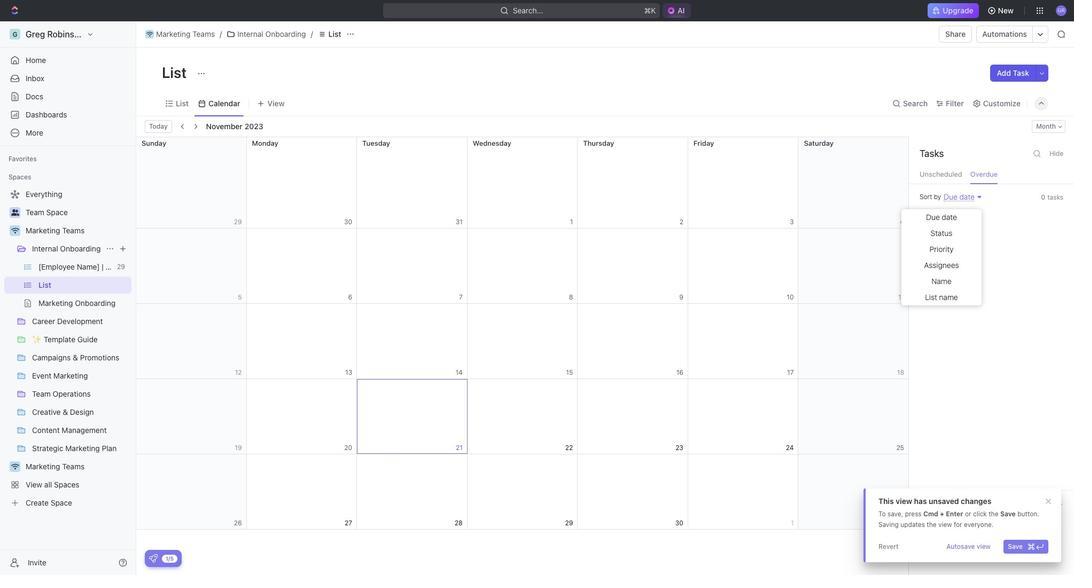 Task type: describe. For each thing, give the bounding box(es) containing it.
name
[[940, 293, 959, 302]]

list name
[[926, 293, 959, 302]]

1 horizontal spatial view
[[939, 521, 953, 529]]

revert
[[879, 543, 899, 551]]

this view has unsaved changes to save, press cmd + enter or click the save button. saving updates the view for everyone.
[[879, 497, 1040, 529]]

23
[[676, 444, 684, 452]]

inbox
[[26, 74, 44, 83]]

customize button
[[970, 96, 1025, 111]]

upgrade link
[[929, 3, 980, 18]]

onboarding checklist button image
[[149, 555, 158, 564]]

0 vertical spatial marketing teams
[[156, 29, 215, 39]]

search
[[904, 99, 928, 108]]

cmd
[[924, 511, 939, 519]]

internal inside sidebar navigation
[[32, 244, 58, 253]]

0 vertical spatial due date
[[945, 193, 975, 202]]

0 vertical spatial marketing teams link
[[143, 28, 218, 41]]

due date button
[[942, 193, 975, 202]]

saving
[[879, 521, 899, 529]]

autosave
[[947, 543, 976, 551]]

docs link
[[4, 88, 132, 105]]

autosave view
[[947, 543, 992, 551]]

2 row from the top
[[136, 229, 910, 304]]

for
[[955, 521, 963, 529]]

enter
[[947, 511, 964, 519]]

status
[[931, 229, 953, 238]]

calendars
[[953, 500, 987, 509]]

everyone.
[[965, 521, 994, 529]]

+
[[941, 511, 945, 519]]

0 vertical spatial internal onboarding
[[238, 29, 306, 39]]

hide
[[1050, 150, 1064, 158]]

1/5
[[166, 556, 174, 562]]

hide button
[[1047, 148, 1067, 160]]

25
[[897, 444, 905, 452]]

1 row from the top
[[136, 137, 910, 229]]

onboarding inside sidebar navigation
[[60, 244, 101, 253]]

30
[[676, 520, 684, 528]]

26
[[234, 520, 242, 528]]

home
[[26, 56, 46, 65]]

save,
[[888, 511, 904, 519]]

view for this
[[896, 497, 913, 506]]

changes
[[962, 497, 992, 506]]

search button
[[890, 96, 932, 111]]

teams inside sidebar navigation
[[62, 226, 85, 235]]

name
[[932, 277, 952, 286]]

updates
[[901, 521, 926, 529]]

22
[[566, 444, 573, 452]]

wednesday
[[473, 139, 512, 148]]

27
[[345, 520, 353, 528]]

this
[[879, 497, 895, 506]]

to
[[879, 511, 886, 519]]

button.
[[1018, 511, 1040, 519]]

new
[[999, 6, 1015, 15]]

add
[[998, 68, 1012, 78]]

tasks
[[920, 148, 945, 159]]

inbox link
[[4, 70, 132, 87]]

0 vertical spatial teams
[[193, 29, 215, 39]]

customize
[[984, 99, 1021, 108]]

today button
[[145, 120, 172, 133]]

0 horizontal spatial date
[[943, 213, 958, 222]]

wifi image
[[11, 228, 19, 234]]

wifi image
[[146, 32, 153, 37]]

grid containing sunday
[[136, 137, 910, 576]]

1 vertical spatial due
[[927, 213, 941, 222]]

unscheduled
[[920, 170, 963, 179]]

sort by
[[920, 193, 942, 201]]

sort
[[920, 193, 933, 201]]

share button
[[940, 26, 973, 43]]

3 row from the top
[[136, 304, 910, 380]]

21
[[456, 444, 463, 452]]

revert button
[[875, 541, 904, 555]]

press
[[906, 511, 922, 519]]



Task type: vqa. For each thing, say whether or not it's contained in the screenshot.
rightmost Internal Onboarding Link
yes



Task type: locate. For each thing, give the bounding box(es) containing it.
due date right by
[[945, 193, 975, 202]]

1 vertical spatial list link
[[174, 96, 189, 111]]

marketing teams link
[[143, 28, 218, 41], [26, 222, 129, 240]]

0 horizontal spatial onboarding
[[60, 244, 101, 253]]

due right by
[[945, 193, 958, 202]]

date up status on the right
[[943, 213, 958, 222]]

0 vertical spatial view
[[896, 497, 913, 506]]

search...
[[513, 6, 544, 15]]

1 horizontal spatial the
[[990, 511, 999, 519]]

0 vertical spatial onboarding
[[266, 29, 306, 39]]

2 / from the left
[[311, 29, 313, 39]]

has
[[915, 497, 928, 506]]

0 inside your calendars 0
[[992, 501, 996, 508]]

0 horizontal spatial 0
[[992, 501, 996, 508]]

2 horizontal spatial view
[[978, 543, 992, 551]]

due date up status on the right
[[927, 213, 958, 222]]

1 vertical spatial onboarding
[[60, 244, 101, 253]]

marketing teams right wifi image on the top of the page
[[26, 226, 85, 235]]

upgrade
[[944, 6, 974, 15]]

0 horizontal spatial list link
[[174, 96, 189, 111]]

docs
[[26, 92, 43, 101]]

the
[[990, 511, 999, 519], [928, 521, 937, 529]]

onboarding
[[266, 29, 306, 39], [60, 244, 101, 253]]

0 vertical spatial date
[[960, 193, 975, 202]]

monday
[[252, 139, 279, 148]]

today
[[149, 122, 168, 130]]

tuesday
[[363, 139, 390, 148]]

row
[[136, 137, 910, 229], [136, 229, 910, 304], [136, 304, 910, 380], [136, 380, 910, 455], [136, 455, 910, 531]]

save down the "button."
[[1009, 543, 1024, 551]]

your calendars 0
[[935, 500, 996, 509]]

favorites
[[9, 155, 37, 163]]

0 vertical spatial list link
[[315, 28, 344, 41]]

automations
[[983, 29, 1028, 39]]

⌘k
[[645, 6, 656, 15]]

by
[[935, 193, 942, 201]]

view down "+"
[[939, 521, 953, 529]]

1 vertical spatial marketing teams link
[[26, 222, 129, 240]]

your
[[935, 500, 951, 509]]

due
[[945, 193, 958, 202], [927, 213, 941, 222]]

1 vertical spatial marketing teams
[[26, 226, 85, 235]]

1 / from the left
[[220, 29, 222, 39]]

0 horizontal spatial internal onboarding link
[[32, 241, 102, 258]]

0 horizontal spatial internal onboarding
[[32, 244, 101, 253]]

1 horizontal spatial internal onboarding
[[238, 29, 306, 39]]

1 horizontal spatial due
[[945, 193, 958, 202]]

5 row from the top
[[136, 455, 910, 531]]

share
[[946, 29, 967, 39]]

1 horizontal spatial marketing teams
[[156, 29, 215, 39]]

1 horizontal spatial list link
[[315, 28, 344, 41]]

spaces
[[9, 173, 31, 181]]

automations button
[[978, 26, 1033, 42]]

1 horizontal spatial teams
[[193, 29, 215, 39]]

1 vertical spatial marketing
[[26, 226, 60, 235]]

0 vertical spatial 0
[[1042, 194, 1046, 202]]

marketing teams inside sidebar navigation
[[26, 226, 85, 235]]

save button
[[1004, 541, 1049, 555]]

0 right calendars
[[992, 501, 996, 508]]

internal onboarding inside sidebar navigation
[[32, 244, 101, 253]]

0 vertical spatial internal onboarding link
[[224, 28, 309, 41]]

0 horizontal spatial marketing
[[26, 226, 60, 235]]

1 vertical spatial due date
[[927, 213, 958, 222]]

friday
[[694, 139, 715, 148]]

the right click
[[990, 511, 999, 519]]

new button
[[984, 2, 1021, 19]]

0
[[1042, 194, 1046, 202], [992, 501, 996, 508]]

0 vertical spatial internal
[[238, 29, 264, 39]]

0 horizontal spatial the
[[928, 521, 937, 529]]

0 horizontal spatial /
[[220, 29, 222, 39]]

1 horizontal spatial date
[[960, 193, 975, 202]]

view for autosave
[[978, 543, 992, 551]]

tree
[[4, 186, 132, 512]]

priority
[[930, 245, 954, 254]]

1 vertical spatial 0
[[992, 501, 996, 508]]

0 tasks
[[1042, 194, 1064, 202]]

grid
[[136, 137, 910, 576]]

tree containing marketing teams
[[4, 186, 132, 512]]

save inside this view has unsaved changes to save, press cmd + enter or click the save button. saving updates the view for everyone.
[[1001, 511, 1017, 519]]

list link
[[315, 28, 344, 41], [174, 96, 189, 111]]

0 horizontal spatial marketing teams
[[26, 226, 85, 235]]

0 horizontal spatial marketing teams link
[[26, 222, 129, 240]]

onboarding checklist button element
[[149, 555, 158, 564]]

row containing 26
[[136, 455, 910, 531]]

the down cmd
[[928, 521, 937, 529]]

overdue
[[971, 170, 999, 179]]

2 vertical spatial view
[[978, 543, 992, 551]]

dashboards link
[[4, 106, 132, 124]]

marketing teams
[[156, 29, 215, 39], [26, 226, 85, 235]]

due up status on the right
[[927, 213, 941, 222]]

thursday
[[584, 139, 615, 148]]

save inside button
[[1009, 543, 1024, 551]]

24
[[787, 444, 794, 452]]

teams
[[193, 29, 215, 39], [62, 226, 85, 235]]

sidebar navigation
[[0, 21, 136, 576]]

autosave view button
[[943, 541, 996, 555]]

0 vertical spatial the
[[990, 511, 999, 519]]

date down overdue
[[960, 193, 975, 202]]

save
[[1001, 511, 1017, 519], [1009, 543, 1024, 551]]

invite
[[28, 559, 46, 568]]

unsaved
[[930, 497, 960, 506]]

1 vertical spatial internal onboarding
[[32, 244, 101, 253]]

view inside button
[[978, 543, 992, 551]]

1 vertical spatial the
[[928, 521, 937, 529]]

sunday
[[142, 139, 166, 148]]

1 vertical spatial internal
[[32, 244, 58, 253]]

1 vertical spatial internal onboarding link
[[32, 241, 102, 258]]

1 horizontal spatial /
[[311, 29, 313, 39]]

1 vertical spatial save
[[1009, 543, 1024, 551]]

internal
[[238, 29, 264, 39], [32, 244, 58, 253]]

home link
[[4, 52, 132, 69]]

4 row from the top
[[136, 380, 910, 455]]

marketing inside sidebar navigation
[[26, 226, 60, 235]]

add task
[[998, 68, 1030, 78]]

due date
[[945, 193, 975, 202], [927, 213, 958, 222]]

1 horizontal spatial internal
[[238, 29, 264, 39]]

1 vertical spatial teams
[[62, 226, 85, 235]]

1 horizontal spatial onboarding
[[266, 29, 306, 39]]

1 horizontal spatial marketing
[[156, 29, 191, 39]]

0 horizontal spatial view
[[896, 497, 913, 506]]

0 horizontal spatial teams
[[62, 226, 85, 235]]

task
[[1014, 68, 1030, 78]]

or
[[966, 511, 972, 519]]

dashboards
[[26, 110, 67, 119]]

row containing 21
[[136, 380, 910, 455]]

click
[[974, 511, 988, 519]]

saturday
[[805, 139, 834, 148]]

view up save,
[[896, 497, 913, 506]]

date
[[960, 193, 975, 202], [943, 213, 958, 222]]

view down everyone.
[[978, 543, 992, 551]]

favorites button
[[4, 153, 41, 166]]

calendar link
[[206, 96, 240, 111]]

1 horizontal spatial 0
[[1042, 194, 1046, 202]]

1 horizontal spatial internal onboarding link
[[224, 28, 309, 41]]

tree inside sidebar navigation
[[4, 186, 132, 512]]

tasks
[[1048, 194, 1064, 202]]

assignees
[[925, 261, 960, 270]]

0 vertical spatial due
[[945, 193, 958, 202]]

1 vertical spatial view
[[939, 521, 953, 529]]

save left the "button."
[[1001, 511, 1017, 519]]

0 vertical spatial save
[[1001, 511, 1017, 519]]

28
[[455, 520, 463, 528]]

29
[[566, 520, 573, 528]]

calendar
[[209, 99, 240, 108]]

/
[[220, 29, 222, 39], [311, 29, 313, 39]]

0 vertical spatial marketing
[[156, 29, 191, 39]]

internal onboarding link
[[224, 28, 309, 41], [32, 241, 102, 258]]

view
[[896, 497, 913, 506], [939, 521, 953, 529], [978, 543, 992, 551]]

marketing right wifi icon
[[156, 29, 191, 39]]

list
[[329, 29, 342, 39], [162, 64, 190, 81], [176, 99, 189, 108], [926, 293, 938, 302]]

1 vertical spatial date
[[943, 213, 958, 222]]

marketing right wifi image on the top of the page
[[26, 226, 60, 235]]

0 horizontal spatial due
[[927, 213, 941, 222]]

0 horizontal spatial internal
[[32, 244, 58, 253]]

add task button
[[991, 65, 1036, 82]]

1 horizontal spatial marketing teams link
[[143, 28, 218, 41]]

marketing teams right wifi icon
[[156, 29, 215, 39]]

0 left tasks
[[1042, 194, 1046, 202]]



